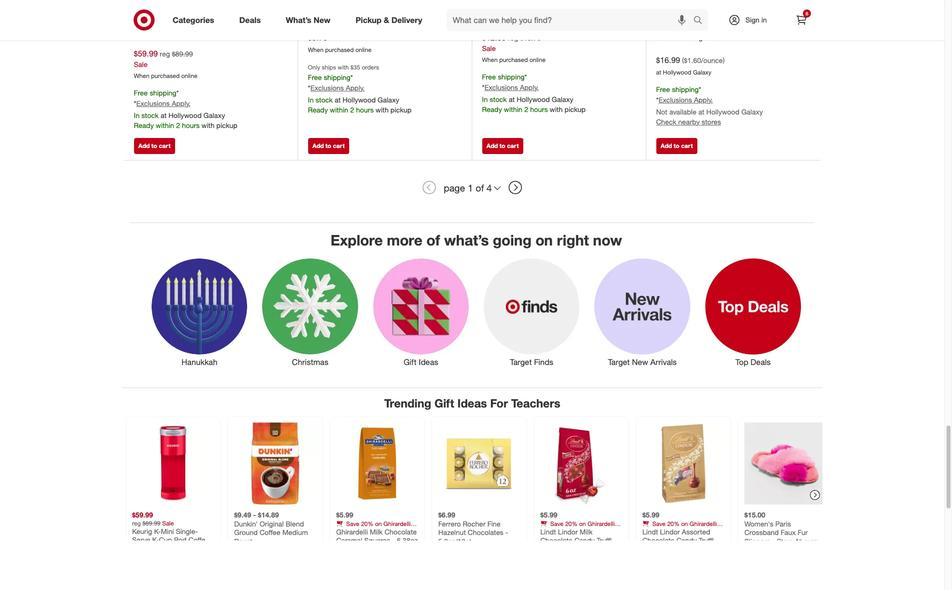 Task type: vqa. For each thing, say whether or not it's contained in the screenshot.


Task type: describe. For each thing, give the bounding box(es) containing it.
keurig link
[[134, 7, 154, 17]]

save 20% on ghirardelli & lindt chocolates for chocolate
[[336, 520, 416, 535]]

- inside $6.99 ferrero rocher fine hazelnut chocolates - 5.3oz/12ct
[[505, 528, 508, 537]]

6 for lindt lindor milk chocolate candy truffles - 6 oz.
[[545, 545, 549, 554]]

snap
[[656, 33, 675, 42]]

coffee inside $59.99 reg $89.99 sale keurig k-mini single- serve k-cup pod coffee maker
[[188, 536, 209, 544]]

0 vertical spatial keurig
[[134, 8, 154, 16]]

apply. for $12.99
[[520, 83, 539, 91]]

lindt inside lindt lindor milk chocolate candy truffles - 6 oz.
[[540, 528, 556, 536]]

lindor for milk
[[558, 528, 578, 536]]

page 1 of 4 button
[[439, 177, 505, 199]]

add to cart for $16.99
[[661, 142, 693, 150]]

hours for $59.99
[[182, 121, 200, 129]]

1
[[468, 182, 473, 193]]

arrivals
[[650, 357, 677, 367]]

exclusions for $59.99
[[136, 99, 170, 107]]

fur
[[798, 528, 808, 537]]

top
[[736, 357, 748, 367]]

hollywood for $12.99
[[517, 95, 550, 103]]

20% for milk
[[565, 520, 578, 528]]

0 vertical spatial k-
[[154, 527, 161, 536]]

free shipping * * exclusions apply. not available at hollywood galaxy check nearby stores
[[656, 85, 763, 126]]

dunkin'
[[234, 520, 258, 528]]

eligible
[[692, 33, 714, 42]]

finds
[[534, 357, 553, 367]]

pickup inside only ships with $35 orders free shipping * * exclusions apply. in stock at  hollywood galaxy ready within 2 hours with pickup
[[391, 105, 412, 114]]

target finds link
[[476, 257, 587, 368]]

save 20% on ghirardelli & lindt chocolates for assorted
[[642, 520, 722, 535]]

ghirardelli milk chocolate caramel squares - 6.38oz
[[336, 528, 418, 545]]

ready inside only ships with $35 orders free shipping * * exclusions apply. in stock at  hollywood galaxy ready within 2 hours with pickup
[[308, 105, 328, 114]]

galaxy for $12.99
[[552, 95, 573, 103]]

$59.99 reg $89.99 sale keurig k-mini single- serve k-cup pod coffee maker
[[132, 511, 209, 553]]

hanukkah link
[[144, 257, 255, 368]]

lindt for lindt lindor milk chocolate candy truffles - 6 oz.
[[540, 528, 554, 535]]

2 add from the left
[[312, 142, 324, 150]]

paris
[[775, 520, 791, 528]]

galaxy for $16.99
[[741, 107, 763, 116]]

candy for milk
[[574, 536, 595, 545]]

shipping inside only ships with $35 orders free shipping * * exclusions apply. in stock at  hollywood galaxy ready within 2 hours with pickup
[[324, 73, 351, 82]]

lindt lindor milk chocolate candy truffles - 6 oz.
[[540, 528, 619, 554]]

hanukkah
[[181, 357, 217, 367]]

chocolate for lindt lindor assorted chocolate candy truffles - 6 oz.
[[642, 536, 675, 545]]

ghirardelli for assorted
[[690, 520, 717, 528]]

6 link
[[790, 9, 812, 31]]

coffee inside '$9.49 - $14.89 dunkin' original blend ground coffee medium roast'
[[260, 528, 280, 537]]

oz. for lindt lindor assorted chocolate candy truffles - 6 oz.
[[653, 545, 662, 554]]

teachers
[[511, 396, 560, 410]]

ghirardelli for milk
[[588, 520, 615, 528]]

/ounce
[[701, 56, 723, 65]]

& for lindt lindor milk chocolate candy truffles - 6 oz.
[[616, 520, 620, 528]]

online for $12.99
[[530, 56, 546, 63]]

$6.99 ferrero rocher fine hazelnut chocolates - 5.3oz/12ct
[[438, 511, 508, 546]]

sign in
[[746, 16, 767, 24]]

1 horizontal spatial deals
[[751, 357, 771, 367]]

1 horizontal spatial rocher
[[681, 8, 703, 17]]

what's new
[[286, 15, 331, 25]]

keurig inside $59.99 reg $89.99 sale keurig k-mini single- serve k-cup pod coffee maker
[[132, 527, 152, 536]]

hollywood for $59.99
[[168, 111, 202, 119]]

orders
[[362, 63, 379, 71]]

$1.60
[[684, 56, 701, 65]]

$14.89
[[258, 511, 279, 519]]

shipping for $59.99
[[150, 88, 176, 97]]

check
[[656, 117, 676, 126]]

what's new link
[[277, 9, 343, 31]]

gift ideas link
[[366, 257, 476, 368]]

1 horizontal spatial ideas
[[457, 396, 487, 410]]

ships
[[322, 63, 336, 71]]

single-
[[176, 527, 198, 536]]

milk inside lindt lindor milk chocolate candy truffles - 6 oz.
[[580, 528, 593, 536]]

right
[[557, 231, 589, 249]]

hollywood for $16.99
[[706, 107, 739, 116]]

check nearby stores button
[[656, 117, 721, 127]]

ready for $59.99
[[134, 121, 154, 129]]

lindt inside lindt lindor assorted chocolate candy truffles - 6 oz.
[[642, 528, 658, 536]]

exclusions apply. link for $16.99
[[659, 95, 713, 104]]

$9.49
[[234, 511, 251, 519]]

truffles for assorted
[[699, 536, 721, 545]]

2 add to cart from the left
[[312, 142, 345, 150]]

$15.00 women's paris crossband faux fur slippers - stars above™
[[744, 511, 819, 546]]

on for lindt lindor assorted chocolate candy truffles - 6 oz.
[[681, 520, 688, 528]]

within for $59.99
[[156, 121, 174, 129]]

free shipping * * exclusions apply. in stock at  hollywood galaxy ready within 2 hours with pickup for $59.99
[[134, 88, 237, 129]]

shipping for $16.99
[[672, 85, 699, 93]]

exclusions apply. link for $12.99
[[485, 83, 539, 91]]

446 link
[[482, 17, 636, 26]]

stores
[[702, 117, 721, 126]]

faux
[[781, 528, 796, 537]]

$12.99
[[482, 33, 506, 43]]

above™
[[795, 537, 819, 546]]

within inside only ships with $35 orders free shipping * * exclusions apply. in stock at  hollywood galaxy ready within 2 hours with pickup
[[330, 105, 348, 114]]

delivery
[[391, 15, 422, 25]]

purchased for $12.99
[[499, 56, 528, 63]]

blend
[[286, 520, 304, 528]]

pickup
[[356, 15, 382, 25]]

explore
[[331, 231, 383, 249]]

to for $16.99
[[674, 142, 679, 150]]

fine
[[487, 520, 501, 528]]

save for lindt lindor assorted chocolate candy truffles - 6 oz.
[[652, 520, 666, 528]]

2 horizontal spatial 6
[[806, 11, 808, 17]]

hollywood inside only ships with $35 orders free shipping * * exclusions apply. in stock at  hollywood galaxy ready within 2 hours with pickup
[[343, 95, 376, 104]]

maker
[[132, 545, 152, 553]]

sale for $59.99
[[134, 60, 148, 69]]

save 20% on ghirardelli & lindt chocolates for milk
[[540, 520, 620, 535]]

at for $12.99
[[509, 95, 515, 103]]

add to cart button for $12.99
[[482, 138, 523, 154]]

stock inside only ships with $35 orders free shipping * * exclusions apply. in stock at  hollywood galaxy ready within 2 hours with pickup
[[316, 95, 333, 104]]

$12.99 reg $13.79 sale when purchased online
[[482, 33, 546, 63]]

not
[[656, 107, 667, 116]]

page
[[444, 182, 465, 193]]

free for $12.99
[[482, 72, 496, 81]]

shipping for $12.99
[[498, 72, 525, 81]]

within for $12.99
[[504, 105, 522, 113]]

add for $59.99
[[138, 142, 150, 150]]

& for ghirardelli milk chocolate caramel squares - 6.38oz
[[412, 520, 416, 528]]

sign
[[746, 16, 760, 24]]

at inside $16.99 ( $1.60 /ounce ) at hollywood galaxy
[[656, 68, 661, 76]]

sign in link
[[720, 9, 782, 31]]

at for $16.99
[[698, 107, 704, 116]]

galaxy for $59.99
[[204, 111, 225, 119]]

chocolates
[[468, 528, 503, 537]]

0 vertical spatial gift
[[404, 357, 417, 367]]

when for $59.99
[[134, 72, 149, 80]]

to for $12.99
[[500, 142, 505, 150]]

exclusions for $12.99
[[485, 83, 518, 91]]

20% for assorted
[[667, 520, 680, 528]]

add to cart for $59.99
[[138, 142, 171, 150]]

1 horizontal spatial ferrero
[[656, 8, 679, 17]]

reg inside $59.99 reg $89.99 sale keurig k-mini single- serve k-cup pod coffee maker
[[132, 520, 141, 527]]

of for more
[[426, 231, 440, 249]]

add to cart for $12.99
[[487, 142, 519, 150]]

exclusions for $16.99
[[659, 95, 692, 104]]

save for ghirardelli milk chocolate caramel squares - 6.38oz
[[346, 520, 359, 528]]

0 vertical spatial ideas
[[419, 357, 438, 367]]

ferrero rocher
[[656, 8, 703, 17]]

chocolate inside ghirardelli milk chocolate caramel squares - 6.38oz
[[385, 528, 417, 536]]

stars
[[777, 537, 793, 546]]

ground
[[234, 528, 258, 537]]

ghirardelli inside ghirardelli milk chocolate caramel squares - 6.38oz
[[336, 528, 368, 536]]

0 horizontal spatial deals
[[239, 15, 261, 25]]

assorted
[[682, 528, 710, 536]]

snap ebt eligible
[[656, 33, 714, 42]]

on for ghirardelli milk chocolate caramel squares - 6.38oz
[[375, 520, 382, 528]]

trending
[[384, 396, 431, 410]]

categories link
[[164, 9, 227, 31]]

$59.99 for when
[[134, 49, 158, 59]]

$9.79 when purchased online
[[308, 33, 371, 53]]

crossband
[[744, 528, 779, 537]]

mini
[[161, 527, 174, 536]]

$16.99 ( $1.60 /ounce ) at hollywood galaxy
[[656, 55, 725, 76]]

add to cart button for $59.99
[[134, 138, 175, 154]]

$9.79
[[308, 33, 327, 43]]

6.38oz
[[397, 536, 418, 545]]

& inside "link"
[[384, 15, 389, 25]]

online for $59.99
[[181, 72, 197, 80]]

cup
[[159, 536, 172, 544]]

lindt for ghirardelli milk chocolate caramel squares - 6.38oz
[[336, 528, 350, 535]]

- inside '$15.00 women's paris crossband faux fur slippers - stars above™'
[[772, 537, 775, 546]]

squares
[[364, 536, 390, 545]]

lindt for lindt lindor assorted chocolate candy truffles - 6 oz.
[[642, 528, 656, 535]]

446
[[513, 18, 523, 25]]

$35
[[351, 63, 360, 71]]

new for target
[[632, 357, 648, 367]]

only ships with $35 orders free shipping * * exclusions apply. in stock at  hollywood galaxy ready within 2 hours with pickup
[[308, 63, 412, 114]]

4
[[487, 182, 492, 193]]



Task type: locate. For each thing, give the bounding box(es) containing it.
1 chocolates from the left
[[351, 528, 381, 535]]

what's
[[286, 15, 311, 25]]

ready for $12.99
[[482, 105, 502, 113]]

0 horizontal spatial gift
[[404, 357, 417, 367]]

hollywood inside $16.99 ( $1.60 /ounce ) at hollywood galaxy
[[663, 68, 691, 76]]

when inside $9.79 when purchased online
[[308, 46, 324, 53]]

1 20% from the left
[[361, 520, 373, 528]]

11900
[[165, 18, 182, 25]]

1 horizontal spatial free shipping * * exclusions apply. in stock at  hollywood galaxy ready within 2 hours with pickup
[[482, 72, 586, 113]]

0 vertical spatial deals
[[239, 15, 261, 25]]

top deals link
[[698, 257, 808, 368]]

target for target finds
[[510, 357, 532, 367]]

lindor inside lindt lindor assorted chocolate candy truffles - 6 oz.
[[660, 528, 680, 536]]

lindor inside lindt lindor milk chocolate candy truffles - 6 oz.
[[558, 528, 578, 536]]

2 vertical spatial online
[[181, 72, 197, 80]]

1 horizontal spatial 6
[[647, 545, 651, 554]]

reg down 11900
[[160, 50, 170, 58]]

-
[[253, 511, 256, 519], [505, 528, 508, 537], [392, 536, 395, 545], [772, 537, 775, 546], [540, 545, 543, 554], [642, 545, 645, 554]]

free for $16.99
[[656, 85, 670, 93]]

2 milk from the left
[[580, 528, 593, 536]]

2 horizontal spatial $5.99
[[642, 511, 659, 519]]

1 horizontal spatial coffee
[[260, 528, 280, 537]]

$9.49 - $14.89 dunkin' original blend ground coffee medium roast
[[234, 511, 308, 546]]

1 horizontal spatial ready
[[308, 105, 328, 114]]

2 horizontal spatial save
[[652, 520, 666, 528]]

slippers
[[744, 537, 770, 546]]

2 vertical spatial reg
[[132, 520, 141, 527]]

galaxy inside only ships with $35 orders free shipping * * exclusions apply. in stock at  hollywood galaxy ready within 2 hours with pickup
[[378, 95, 399, 104]]

hours for $12.99
[[530, 105, 548, 113]]

k- up cup
[[154, 527, 161, 536]]

1 vertical spatial k-
[[152, 536, 159, 544]]

purchased for $59.99
[[151, 72, 180, 80]]

0 horizontal spatial hours
[[182, 121, 200, 129]]

cart for $12.99
[[507, 142, 519, 150]]

oz.
[[551, 545, 560, 554], [653, 545, 662, 554]]

& for lindt lindor assorted chocolate candy truffles - 6 oz.
[[719, 520, 722, 528]]

- inside ghirardelli milk chocolate caramel squares - 6.38oz
[[392, 536, 395, 545]]

coffee down original
[[260, 528, 280, 537]]

cart
[[159, 142, 171, 150], [333, 142, 345, 150], [507, 142, 519, 150], [681, 142, 693, 150]]

1 horizontal spatial gift
[[435, 396, 454, 410]]

deals left what's
[[239, 15, 261, 25]]

2 horizontal spatial save 20% on ghirardelli & lindt chocolates
[[642, 520, 722, 535]]

chocolates for chocolate
[[351, 528, 381, 535]]

2 horizontal spatial chocolate
[[642, 536, 675, 545]]

k- right the serve
[[152, 536, 159, 544]]

$89.99 down 11900
[[172, 50, 193, 58]]

sale inside $59.99 reg $89.99 sale when purchased online
[[134, 60, 148, 69]]

2 horizontal spatial 2
[[524, 105, 528, 113]]

stock for $12.99
[[490, 95, 507, 103]]

2 add to cart button from the left
[[308, 138, 349, 154]]

0 horizontal spatial ideas
[[419, 357, 438, 367]]

1 horizontal spatial pickup
[[391, 105, 412, 114]]

hours inside only ships with $35 orders free shipping * * exclusions apply. in stock at  hollywood galaxy ready within 2 hours with pickup
[[356, 105, 374, 114]]

coffee down single-
[[188, 536, 209, 544]]

3 add to cart from the left
[[487, 142, 519, 150]]

2 horizontal spatial 20%
[[667, 520, 680, 528]]

2 horizontal spatial sale
[[482, 44, 496, 52]]

chocolates for milk
[[555, 528, 585, 535]]

apply. down "$35"
[[346, 83, 365, 92]]

pickup for $59.99
[[216, 121, 237, 129]]

apply. inside only ships with $35 orders free shipping * * exclusions apply. in stock at  hollywood galaxy ready within 2 hours with pickup
[[346, 83, 365, 92]]

of inside page 1 of 4 dropdown button
[[476, 182, 484, 193]]

1 vertical spatial reg
[[160, 50, 170, 58]]

0 horizontal spatial online
[[181, 72, 197, 80]]

exclusions apply. link down the ships
[[310, 83, 365, 92]]

ferrero inside $6.99 ferrero rocher fine hazelnut chocolates - 5.3oz/12ct
[[438, 520, 461, 528]]

2 horizontal spatial pickup
[[565, 105, 586, 113]]

1 vertical spatial of
[[426, 231, 440, 249]]

when inside $12.99 reg $13.79 sale when purchased online
[[482, 56, 498, 63]]

2 vertical spatial when
[[134, 72, 149, 80]]

1 horizontal spatial milk
[[580, 528, 593, 536]]

reg for $12.99
[[508, 34, 518, 42]]

roast
[[234, 537, 252, 546]]

exclusions down $12.99 reg $13.79 sale when purchased online
[[485, 83, 518, 91]]

rocher
[[681, 8, 703, 17], [463, 520, 485, 528]]

target
[[510, 357, 532, 367], [608, 357, 630, 367]]

2 target from the left
[[608, 357, 630, 367]]

free shipping * * exclusions apply. in stock at  hollywood galaxy ready within 2 hours with pickup down $59.99 reg $89.99 sale when purchased online
[[134, 88, 237, 129]]

exclusions apply. link down $59.99 reg $89.99 sale when purchased online
[[136, 99, 191, 107]]

1 vertical spatial $59.99
[[132, 511, 153, 519]]

0 horizontal spatial $89.99
[[143, 520, 160, 527]]

2 vertical spatial sale
[[162, 520, 174, 527]]

1773
[[687, 18, 701, 26]]

milk inside ghirardelli milk chocolate caramel squares - 6.38oz
[[370, 528, 383, 536]]

2 horizontal spatial within
[[504, 105, 522, 113]]

women's
[[744, 520, 773, 528]]

add to cart button for $16.99
[[656, 138, 697, 154]]

6
[[806, 11, 808, 17], [545, 545, 549, 554], [647, 545, 651, 554]]

ferrero rocher link
[[656, 8, 703, 18]]

2 cart from the left
[[333, 142, 345, 150]]

$89.99 inside $59.99 reg $89.99 sale keurig k-mini single- serve k-cup pod coffee maker
[[143, 520, 160, 527]]

1 horizontal spatial save
[[550, 520, 564, 528]]

1 vertical spatial purchased
[[499, 56, 528, 63]]

search button
[[689, 9, 713, 33]]

sale for $12.99
[[482, 44, 496, 52]]

cart for $16.99
[[681, 142, 693, 150]]

3 $5.99 from the left
[[642, 511, 659, 519]]

0 vertical spatial ferrero
[[656, 8, 679, 17]]

$59.99 inside $59.99 reg $89.99 sale when purchased online
[[134, 49, 158, 59]]

1 horizontal spatial target
[[608, 357, 630, 367]]

exclusions down the ships
[[310, 83, 344, 92]]

ferrero up hazelnut at the bottom of page
[[438, 520, 461, 528]]

free for $59.99
[[134, 88, 148, 97]]

free shipping * * exclusions apply. in stock at  hollywood galaxy ready within 2 hours with pickup for $12.99
[[482, 72, 586, 113]]

target for target new arrivals
[[608, 357, 630, 367]]

1 milk from the left
[[370, 528, 383, 536]]

shipping down the ships
[[324, 73, 351, 82]]

$16.99
[[656, 55, 680, 65]]

save
[[346, 520, 359, 528], [550, 520, 564, 528], [652, 520, 666, 528]]

exclusions apply. link down $12.99 reg $13.79 sale when purchased online
[[485, 83, 539, 91]]

0 horizontal spatial $5.99
[[336, 511, 353, 519]]

$5.99 up lindt lindor assorted chocolate candy truffles - 6 oz.
[[642, 511, 659, 519]]

1 horizontal spatial sale
[[162, 520, 174, 527]]

apply.
[[520, 83, 539, 91], [346, 83, 365, 92], [694, 95, 713, 104], [172, 99, 191, 107]]

1 horizontal spatial chocolates
[[555, 528, 585, 535]]

6 inside lindt lindor assorted chocolate candy truffles - 6 oz.
[[647, 545, 651, 554]]

2 to from the left
[[325, 142, 331, 150]]

women's paris crossband faux fur slippers - stars above™ image
[[744, 423, 827, 505], [744, 423, 827, 505]]

1 horizontal spatial $5.99
[[540, 511, 557, 519]]

free shipping * * exclusions apply. in stock at  hollywood galaxy ready within 2 hours with pickup down $12.99 reg $13.79 sale when purchased online
[[482, 72, 586, 113]]

1773 link
[[656, 18, 811, 27]]

1 horizontal spatial when
[[308, 46, 324, 53]]

free inside only ships with $35 orders free shipping * * exclusions apply. in stock at  hollywood galaxy ready within 2 hours with pickup
[[308, 73, 322, 82]]

4 add to cart from the left
[[661, 142, 693, 150]]

2 20% from the left
[[565, 520, 578, 528]]

free down $12.99 reg $13.79 sale when purchased online
[[482, 72, 496, 81]]

2 $5.99 from the left
[[540, 511, 557, 519]]

1 vertical spatial $89.99
[[143, 520, 160, 527]]

$89.99 left mini
[[143, 520, 160, 527]]

truffles for milk
[[597, 536, 619, 545]]

0 horizontal spatial ready
[[134, 121, 154, 129]]

candy inside lindt lindor assorted chocolate candy truffles - 6 oz.
[[676, 536, 697, 545]]

2 candy from the left
[[676, 536, 697, 545]]

2 horizontal spatial online
[[530, 56, 546, 63]]

$89.99 for purchased
[[172, 50, 193, 58]]

candy for assorted
[[676, 536, 697, 545]]

1 vertical spatial gift
[[435, 396, 454, 410]]

truffles inside lindt lindor milk chocolate candy truffles - 6 oz.
[[597, 536, 619, 545]]

reg down 446
[[508, 34, 518, 42]]

$89.99 for k-
[[143, 520, 160, 527]]

2 horizontal spatial purchased
[[499, 56, 528, 63]]

when for $12.99
[[482, 56, 498, 63]]

1 horizontal spatial reg
[[160, 50, 170, 58]]

in for $59.99
[[134, 111, 140, 119]]

2 horizontal spatial chocolates
[[658, 528, 687, 535]]

1 horizontal spatial new
[[632, 357, 648, 367]]

ferrero rocher fine hazelnut chocolates - 5.3oz/12ct image
[[438, 423, 520, 505], [438, 423, 520, 505]]

online inside $12.99 reg $13.79 sale when purchased online
[[530, 56, 546, 63]]

available
[[669, 107, 696, 116]]

0 vertical spatial $59.99
[[134, 49, 158, 59]]

ghirardelli milk chocolate caramel squares - 6.38oz image
[[336, 423, 418, 505], [336, 423, 418, 505]]

apply. for $59.99
[[172, 99, 191, 107]]

expo
[[308, 8, 324, 16]]

3 save from the left
[[652, 520, 666, 528]]

stock
[[490, 95, 507, 103], [316, 95, 333, 104], [141, 111, 159, 119]]

chocolate inside lindt lindor milk chocolate candy truffles - 6 oz.
[[540, 536, 572, 545]]

apply. for $16.99
[[694, 95, 713, 104]]

cart for $59.99
[[159, 142, 171, 150]]

$59.99 down keurig link
[[134, 49, 158, 59]]

save for lindt lindor milk chocolate candy truffles - 6 oz.
[[550, 520, 564, 528]]

4 add from the left
[[661, 142, 672, 150]]

1 horizontal spatial online
[[355, 46, 371, 53]]

0 vertical spatial reg
[[508, 34, 518, 42]]

apply. inside free shipping * * exclusions apply. not available at hollywood galaxy check nearby stores
[[694, 95, 713, 104]]

free inside free shipping * * exclusions apply. not available at hollywood galaxy check nearby stores
[[656, 85, 670, 93]]

0 horizontal spatial coffee
[[188, 536, 209, 544]]

2 chocolates from the left
[[555, 528, 585, 535]]

trending gift ideas for teachers
[[384, 396, 560, 410]]

sale inside $59.99 reg $89.99 sale keurig k-mini single- serve k-cup pod coffee maker
[[162, 520, 174, 527]]

pickup & delivery link
[[347, 9, 435, 31]]

when inside $59.99 reg $89.99 sale when purchased online
[[134, 72, 149, 80]]

reg inside $59.99 reg $89.99 sale when purchased online
[[160, 50, 170, 58]]

within
[[504, 105, 522, 113], [330, 105, 348, 114], [156, 121, 174, 129]]

add to cart button
[[134, 138, 175, 154], [308, 138, 349, 154], [482, 138, 523, 154], [656, 138, 697, 154]]

4 cart from the left
[[681, 142, 693, 150]]

ghirardelli for chocolate
[[384, 520, 411, 528]]

1 horizontal spatial purchased
[[325, 46, 354, 53]]

lego link
[[482, 7, 501, 17]]

target left arrivals
[[608, 357, 630, 367]]

0 horizontal spatial of
[[426, 231, 440, 249]]

add for $12.99
[[487, 142, 498, 150]]

lindt lindor milk chocolate candy truffles - 6 oz. image
[[540, 423, 622, 505], [540, 423, 622, 505]]

top deals
[[736, 357, 771, 367]]

1 save from the left
[[346, 520, 359, 528]]

)
[[723, 56, 725, 65]]

3 save 20% on ghirardelli & lindt chocolates from the left
[[642, 520, 722, 535]]

sale
[[482, 44, 496, 52], [134, 60, 148, 69], [162, 520, 174, 527]]

candy inside lindt lindor milk chocolate candy truffles - 6 oz.
[[574, 536, 595, 545]]

free up not on the right top of page
[[656, 85, 670, 93]]

deals link
[[231, 9, 273, 31]]

oz. for lindt lindor milk chocolate candy truffles - 6 oz.
[[551, 545, 560, 554]]

serve
[[132, 536, 150, 544]]

1 horizontal spatial chocolate
[[540, 536, 572, 545]]

- inside lindt lindor assorted chocolate candy truffles - 6 oz.
[[642, 545, 645, 554]]

2 inside only ships with $35 orders free shipping * * exclusions apply. in stock at  hollywood galaxy ready within 2 hours with pickup
[[350, 105, 354, 114]]

1 add to cart from the left
[[138, 142, 171, 150]]

4 add to cart button from the left
[[656, 138, 697, 154]]

target finds
[[510, 357, 553, 367]]

of right "1"
[[476, 182, 484, 193]]

$59.99 for keurig
[[132, 511, 153, 519]]

exclusions inside only ships with $35 orders free shipping * * exclusions apply. in stock at  hollywood galaxy ready within 2 hours with pickup
[[310, 83, 344, 92]]

2 vertical spatial purchased
[[151, 72, 180, 80]]

$89.99 inside $59.99 reg $89.99 sale when purchased online
[[172, 50, 193, 58]]

pickup for $12.99
[[565, 105, 586, 113]]

gift right trending
[[435, 396, 454, 410]]

$59.99
[[134, 49, 158, 59], [132, 511, 153, 519]]

20% for chocolate
[[361, 520, 373, 528]]

1 add from the left
[[138, 142, 150, 150]]

original
[[260, 520, 284, 528]]

1 horizontal spatial $89.99
[[172, 50, 193, 58]]

2 save from the left
[[550, 520, 564, 528]]

1 horizontal spatial save 20% on ghirardelli & lindt chocolates
[[540, 520, 620, 535]]

1 target from the left
[[510, 357, 532, 367]]

exclusions up available
[[659, 95, 692, 104]]

purchased inside $12.99 reg $13.79 sale when purchased online
[[499, 56, 528, 63]]

only
[[308, 63, 320, 71]]

1 horizontal spatial lindor
[[660, 528, 680, 536]]

shipping up available
[[672, 85, 699, 93]]

- inside lindt lindor milk chocolate candy truffles - 6 oz.
[[540, 545, 543, 554]]

explore more of what's going on right now
[[331, 231, 622, 249]]

$5.99 for lindt lindor assorted chocolate candy truffles - 6 oz.
[[642, 511, 659, 519]]

$5.99 up lindt lindor milk chocolate candy truffles - 6 oz.
[[540, 511, 557, 519]]

1 vertical spatial ideas
[[457, 396, 487, 410]]

2 oz. from the left
[[653, 545, 662, 554]]

1 oz. from the left
[[551, 545, 560, 554]]

What can we help you find? suggestions appear below search field
[[447, 9, 696, 31]]

ideas up trending
[[419, 357, 438, 367]]

new for what's
[[314, 15, 331, 25]]

chocolate inside lindt lindor assorted chocolate candy truffles - 6 oz.
[[642, 536, 675, 545]]

$59.99 inside $59.99 reg $89.99 sale keurig k-mini single- serve k-cup pod coffee maker
[[132, 511, 153, 519]]

0 vertical spatial $89.99
[[172, 50, 193, 58]]

purchased inside $59.99 reg $89.99 sale when purchased online
[[151, 72, 180, 80]]

truffles inside lindt lindor assorted chocolate candy truffles - 6 oz.
[[699, 536, 721, 545]]

1 horizontal spatial 20%
[[565, 520, 578, 528]]

0 horizontal spatial reg
[[132, 520, 141, 527]]

at for $59.99
[[161, 111, 167, 119]]

3 to from the left
[[500, 142, 505, 150]]

0 horizontal spatial stock
[[141, 111, 159, 119]]

0 horizontal spatial chocolate
[[385, 528, 417, 536]]

0 horizontal spatial save 20% on ghirardelli & lindt chocolates
[[336, 520, 416, 535]]

0 vertical spatial of
[[476, 182, 484, 193]]

1 horizontal spatial stock
[[316, 95, 333, 104]]

$5.99 for ghirardelli milk chocolate caramel squares - 6.38oz
[[336, 511, 353, 519]]

reg for $59.99
[[160, 50, 170, 58]]

of for 1
[[476, 182, 484, 193]]

reg
[[508, 34, 518, 42], [160, 50, 170, 58], [132, 520, 141, 527]]

2 horizontal spatial when
[[482, 56, 498, 63]]

1 $5.99 from the left
[[336, 511, 353, 519]]

$5.99 up "caramel"
[[336, 511, 353, 519]]

ferrero
[[656, 8, 679, 17], [438, 520, 461, 528]]

1 horizontal spatial oz.
[[653, 545, 662, 554]]

rocher up 1773
[[681, 8, 703, 17]]

target left finds
[[510, 357, 532, 367]]

0 horizontal spatial milk
[[370, 528, 383, 536]]

with
[[338, 63, 349, 71], [550, 105, 563, 113], [376, 105, 389, 114], [202, 121, 214, 129]]

0 horizontal spatial in
[[134, 111, 140, 119]]

ferrero up the snap
[[656, 8, 679, 17]]

1 horizontal spatial candy
[[676, 536, 697, 545]]

new left arrivals
[[632, 357, 648, 367]]

at inside only ships with $35 orders free shipping * * exclusions apply. in stock at  hollywood galaxy ready within 2 hours with pickup
[[335, 95, 341, 104]]

1 candy from the left
[[574, 536, 595, 545]]

1 add to cart button from the left
[[134, 138, 175, 154]]

ideas left 'for'
[[457, 396, 487, 410]]

in for $12.99
[[482, 95, 488, 103]]

now
[[593, 231, 622, 249]]

pickup & delivery
[[356, 15, 422, 25]]

2 horizontal spatial hours
[[530, 105, 548, 113]]

lindt
[[336, 528, 350, 535], [540, 528, 554, 535], [540, 528, 556, 536], [642, 528, 656, 535], [642, 528, 658, 536]]

dunkin' original blend ground coffee medium roast image
[[234, 423, 316, 505], [234, 423, 316, 505]]

1 vertical spatial rocher
[[463, 520, 485, 528]]

oz. inside lindt lindor assorted chocolate candy truffles - 6 oz.
[[653, 545, 662, 554]]

on for lindt lindor milk chocolate candy truffles - 6 oz.
[[579, 520, 586, 528]]

(
[[682, 56, 684, 65]]

0 horizontal spatial ferrero
[[438, 520, 461, 528]]

2 horizontal spatial stock
[[490, 95, 507, 103]]

free shipping * * exclusions apply. in stock at  hollywood galaxy ready within 2 hours with pickup
[[482, 72, 586, 113], [134, 88, 237, 129]]

0 vertical spatial online
[[355, 46, 371, 53]]

1 truffles from the left
[[597, 536, 619, 545]]

1 vertical spatial keurig
[[132, 527, 152, 536]]

online inside $9.79 when purchased online
[[355, 46, 371, 53]]

hours
[[530, 105, 548, 113], [356, 105, 374, 114], [182, 121, 200, 129]]

search
[[689, 16, 713, 26]]

2
[[524, 105, 528, 113], [350, 105, 354, 114], [176, 121, 180, 129]]

free down only
[[308, 73, 322, 82]]

0 horizontal spatial pickup
[[216, 121, 237, 129]]

galaxy inside free shipping * * exclusions apply. not available at hollywood galaxy check nearby stores
[[741, 107, 763, 116]]

2 horizontal spatial reg
[[508, 34, 518, 42]]

exclusions apply. link up available
[[659, 95, 713, 104]]

reg up the serve
[[132, 520, 141, 527]]

3 chocolates from the left
[[658, 528, 687, 535]]

0 horizontal spatial purchased
[[151, 72, 180, 80]]

at inside free shipping * * exclusions apply. not available at hollywood galaxy check nearby stores
[[698, 107, 704, 116]]

3 add to cart button from the left
[[482, 138, 523, 154]]

online inside $59.99 reg $89.99 sale when purchased online
[[181, 72, 197, 80]]

1 cart from the left
[[159, 142, 171, 150]]

medium
[[282, 528, 308, 537]]

2 save 20% on ghirardelli & lindt chocolates from the left
[[540, 520, 620, 535]]

$89.99
[[172, 50, 193, 58], [143, 520, 160, 527]]

stock for $59.99
[[141, 111, 159, 119]]

1 lindor from the left
[[558, 528, 578, 536]]

christmas link
[[255, 257, 366, 368]]

- inside '$9.49 - $14.89 dunkin' original blend ground coffee medium roast'
[[253, 511, 256, 519]]

deals
[[239, 15, 261, 25], [751, 357, 771, 367]]

$59.99 up the serve
[[132, 511, 153, 519]]

6 inside lindt lindor milk chocolate candy truffles - 6 oz.
[[545, 545, 549, 554]]

2 horizontal spatial ready
[[482, 105, 502, 113]]

0 vertical spatial sale
[[482, 44, 496, 52]]

lindt lindor assorted chocolate candy truffles - 6 oz. image
[[642, 423, 724, 505], [642, 423, 724, 505]]

11900 link
[[134, 17, 288, 26]]

0 vertical spatial purchased
[[325, 46, 354, 53]]

rocher up chocolates
[[463, 520, 485, 528]]

4 to from the left
[[674, 142, 679, 150]]

2 for $12.99
[[524, 105, 528, 113]]

1 horizontal spatial within
[[330, 105, 348, 114]]

apply. down $12.99 reg $13.79 sale when purchased online
[[520, 83, 539, 91]]

reg inside $12.99 reg $13.79 sale when purchased online
[[508, 34, 518, 42]]

ready
[[482, 105, 502, 113], [308, 105, 328, 114], [134, 121, 154, 129]]

chocolate for lindt lindor milk chocolate candy truffles - 6 oz.
[[540, 536, 572, 545]]

apply. up stores
[[694, 95, 713, 104]]

purchased inside $9.79 when purchased online
[[325, 46, 354, 53]]

exclusions apply. link
[[485, 83, 539, 91], [310, 83, 365, 92], [659, 95, 713, 104], [136, 99, 191, 107]]

hazelnut
[[438, 528, 466, 537]]

0 horizontal spatial oz.
[[551, 545, 560, 554]]

3 cart from the left
[[507, 142, 519, 150]]

2 truffles from the left
[[699, 536, 721, 545]]

2 for $59.99
[[176, 121, 180, 129]]

nearby
[[678, 117, 700, 126]]

apply. down $59.99 reg $89.99 sale when purchased online
[[172, 99, 191, 107]]

what's
[[444, 231, 489, 249]]

1 horizontal spatial in
[[308, 95, 314, 104]]

coffee
[[260, 528, 280, 537], [188, 536, 209, 544]]

1 vertical spatial deals
[[751, 357, 771, 367]]

0 horizontal spatial 2
[[176, 121, 180, 129]]

going
[[493, 231, 532, 249]]

$5.99 for lindt lindor milk chocolate candy truffles - 6 oz.
[[540, 511, 557, 519]]

2 lindor from the left
[[660, 528, 680, 536]]

shipping inside free shipping * * exclusions apply. not available at hollywood galaxy check nearby stores
[[672, 85, 699, 93]]

shipping
[[498, 72, 525, 81], [324, 73, 351, 82], [672, 85, 699, 93], [150, 88, 176, 97]]

gift up trending
[[404, 357, 417, 367]]

exclusions inside free shipping * * exclusions apply. not available at hollywood galaxy check nearby stores
[[659, 95, 692, 104]]

of
[[476, 182, 484, 193], [426, 231, 440, 249]]

free down $59.99 reg $89.99 sale when purchased online
[[134, 88, 148, 97]]

in inside only ships with $35 orders free shipping * * exclusions apply. in stock at  hollywood galaxy ready within 2 hours with pickup
[[308, 95, 314, 104]]

shipping down $59.99 reg $89.99 sale when purchased online
[[150, 88, 176, 97]]

lindor for assorted
[[660, 528, 680, 536]]

1 to from the left
[[151, 142, 157, 150]]

galaxy inside $16.99 ( $1.60 /ounce ) at hollywood galaxy
[[693, 68, 711, 76]]

expo link
[[308, 7, 324, 17]]

0 horizontal spatial candy
[[574, 536, 595, 545]]

0 horizontal spatial 6
[[545, 545, 549, 554]]

rocher inside $6.99 ferrero rocher fine hazelnut chocolates - 5.3oz/12ct
[[463, 520, 485, 528]]

3 add from the left
[[487, 142, 498, 150]]

page 1 of 4
[[444, 182, 492, 193]]

keurig k-mini single-serve k-cup pod coffee maker image
[[132, 423, 214, 505], [132, 423, 214, 505]]

6 for lindt lindor assorted chocolate candy truffles - 6 oz.
[[647, 545, 651, 554]]

truffles
[[597, 536, 619, 545], [699, 536, 721, 545]]

chocolates for assorted
[[658, 528, 687, 535]]

hollywood inside free shipping * * exclusions apply. not available at hollywood galaxy check nearby stores
[[706, 107, 739, 116]]

0 horizontal spatial free shipping * * exclusions apply. in stock at  hollywood galaxy ready within 2 hours with pickup
[[134, 88, 237, 129]]

0 horizontal spatial chocolates
[[351, 528, 381, 535]]

5.3oz/12ct
[[438, 537, 471, 546]]

new up $9.79
[[314, 15, 331, 25]]

sale inside $12.99 reg $13.79 sale when purchased online
[[482, 44, 496, 52]]

add for $16.99
[[661, 142, 672, 150]]

lego
[[482, 8, 501, 16]]

pod
[[174, 536, 187, 544]]

of right more
[[426, 231, 440, 249]]

ebt
[[677, 33, 690, 42]]

2 horizontal spatial in
[[482, 95, 488, 103]]

exclusions down $59.99 reg $89.99 sale when purchased online
[[136, 99, 170, 107]]

to for $59.99
[[151, 142, 157, 150]]

1 save 20% on ghirardelli & lindt chocolates from the left
[[336, 520, 416, 535]]

categories
[[173, 15, 214, 25]]

1 horizontal spatial 2
[[350, 105, 354, 114]]

shipping down $12.99 reg $13.79 sale when purchased online
[[498, 72, 525, 81]]

deals right top
[[751, 357, 771, 367]]

3 20% from the left
[[667, 520, 680, 528]]

oz. inside lindt lindor milk chocolate candy truffles - 6 oz.
[[551, 545, 560, 554]]

when
[[308, 46, 324, 53], [482, 56, 498, 63], [134, 72, 149, 80]]

$15.00
[[744, 511, 765, 519]]

target new arrivals link
[[587, 257, 698, 368]]

candy
[[574, 536, 595, 545], [676, 536, 697, 545]]



